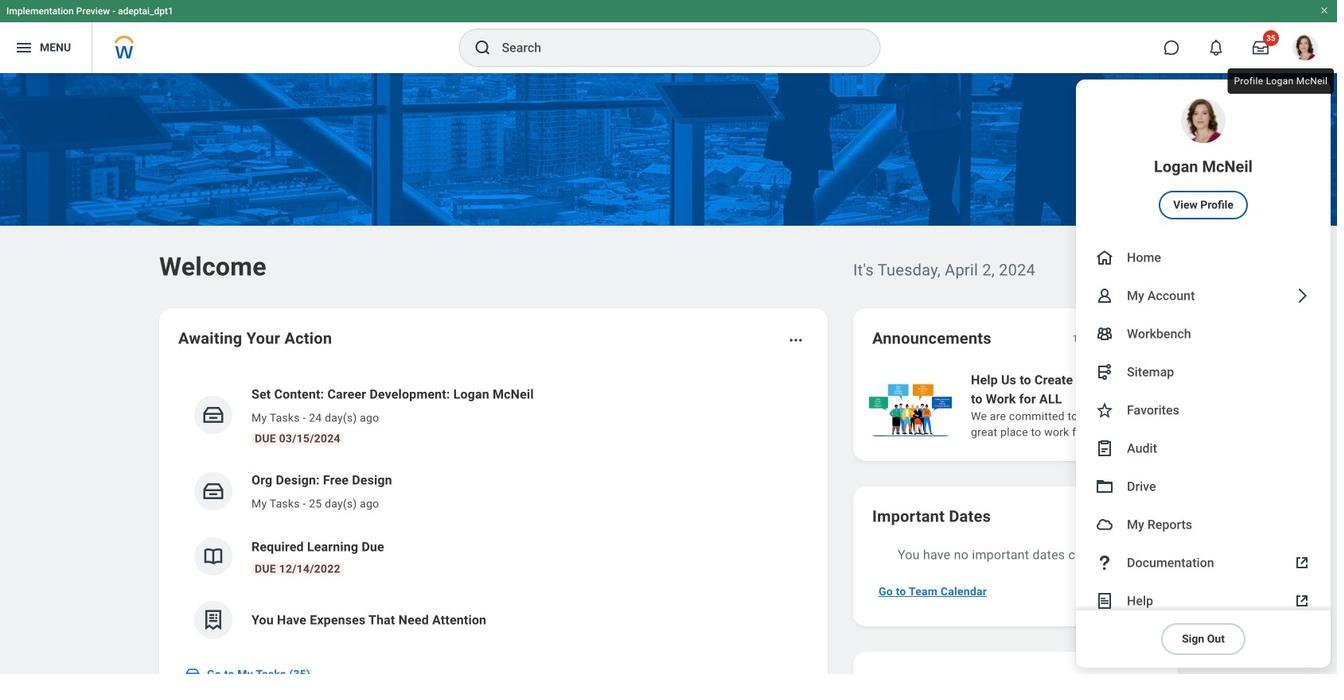 Task type: locate. For each thing, give the bounding box(es) containing it.
inbox image
[[201, 480, 225, 504]]

related actions image
[[788, 333, 804, 349]]

folder open image
[[1095, 478, 1114, 497]]

menu item
[[1076, 80, 1331, 239], [1076, 239, 1331, 277], [1076, 315, 1331, 353], [1076, 353, 1331, 392], [1076, 392, 1331, 430], [1076, 430, 1331, 468], [1076, 468, 1331, 506], [1076, 506, 1331, 544], [1076, 544, 1331, 583], [1076, 583, 1331, 621]]

3 menu item from the top
[[1076, 315, 1331, 353]]

9 menu item from the top
[[1076, 544, 1331, 583]]

dashboard expenses image
[[201, 609, 225, 633]]

Search Workday  search field
[[502, 30, 847, 65]]

1 horizontal spatial inbox image
[[201, 404, 225, 427]]

4 menu item from the top
[[1076, 353, 1331, 392]]

home image
[[1095, 248, 1114, 267]]

menu
[[1076, 80, 1331, 669]]

8 menu item from the top
[[1076, 506, 1331, 544]]

ext link image
[[1293, 554, 1312, 573]]

0 horizontal spatial inbox image
[[185, 667, 201, 675]]

banner
[[0, 0, 1337, 669]]

0 horizontal spatial list
[[178, 373, 809, 653]]

chevron left small image
[[1110, 331, 1126, 347]]

10 menu item from the top
[[1076, 583, 1331, 621]]

inbox image
[[201, 404, 225, 427], [185, 667, 201, 675]]

tooltip
[[1225, 65, 1337, 97]]

inbox large image
[[1253, 40, 1269, 56]]

1 vertical spatial inbox image
[[185, 667, 201, 675]]

chevron right small image
[[1138, 331, 1154, 347]]

0 vertical spatial inbox image
[[201, 404, 225, 427]]

main content
[[0, 73, 1337, 675]]

star image
[[1095, 401, 1114, 420]]

status
[[1073, 333, 1098, 345]]

close environment banner image
[[1320, 6, 1329, 15]]

book open image
[[201, 545, 225, 569]]

list
[[866, 369, 1337, 443], [178, 373, 809, 653]]

6 menu item from the top
[[1076, 430, 1331, 468]]

notifications large image
[[1208, 40, 1224, 56]]



Task type: describe. For each thing, give the bounding box(es) containing it.
ext link image
[[1293, 592, 1312, 611]]

justify image
[[14, 38, 33, 57]]

2 menu item from the top
[[1076, 239, 1331, 277]]

search image
[[473, 38, 492, 57]]

endpoints image
[[1095, 363, 1114, 382]]

7 menu item from the top
[[1076, 468, 1331, 506]]

paste image
[[1095, 439, 1114, 458]]

document image
[[1095, 592, 1114, 611]]

5 menu item from the top
[[1076, 392, 1331, 430]]

logan mcneil image
[[1293, 35, 1318, 60]]

avatar image
[[1095, 516, 1114, 535]]

1 menu item from the top
[[1076, 80, 1331, 239]]

contact card matrix manager image
[[1095, 325, 1114, 344]]

inbox image inside list
[[201, 404, 225, 427]]

question image
[[1095, 554, 1114, 573]]

1 horizontal spatial list
[[866, 369, 1337, 443]]



Task type: vqa. For each thing, say whether or not it's contained in the screenshot.
chevron left small icon
yes



